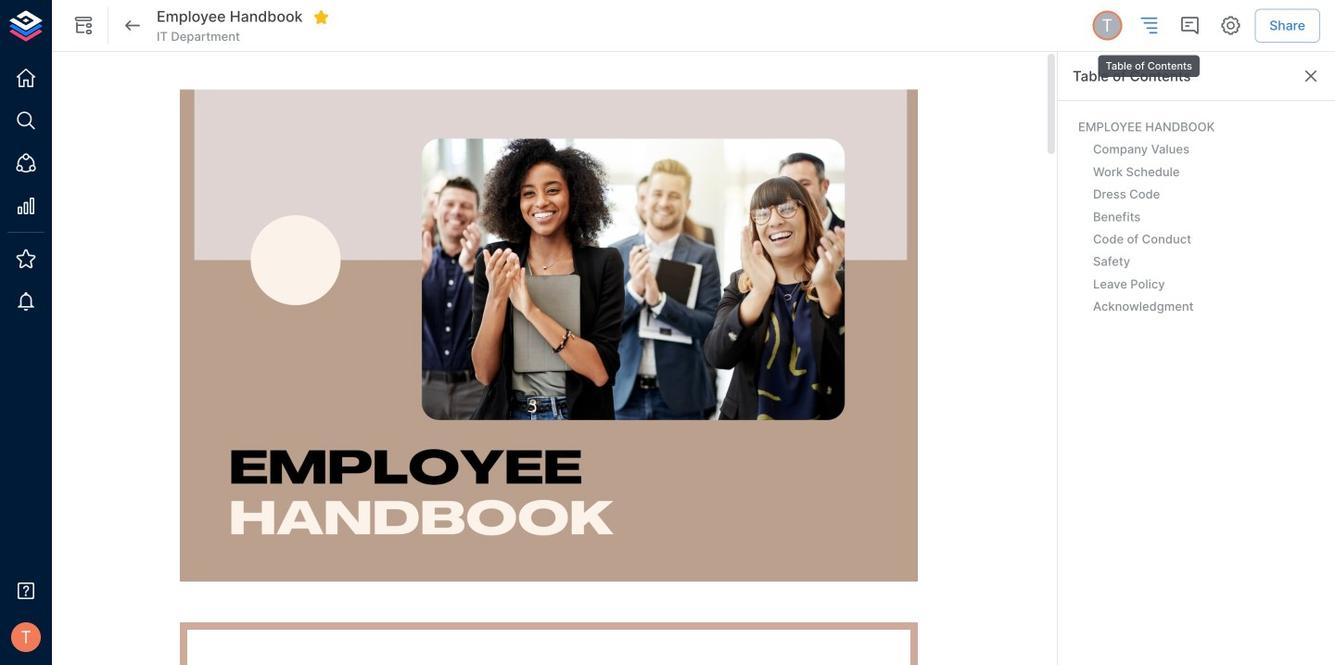 Task type: vqa. For each thing, say whether or not it's contained in the screenshot.
'me'
no



Task type: describe. For each thing, give the bounding box(es) containing it.
settings image
[[1220, 14, 1242, 37]]

show wiki image
[[72, 14, 95, 37]]

comments image
[[1179, 14, 1201, 37]]



Task type: locate. For each thing, give the bounding box(es) containing it.
go back image
[[122, 14, 144, 37]]

table of contents image
[[1138, 14, 1161, 37]]

remove favorite image
[[313, 9, 330, 25]]

tooltip
[[1097, 42, 1202, 79]]



